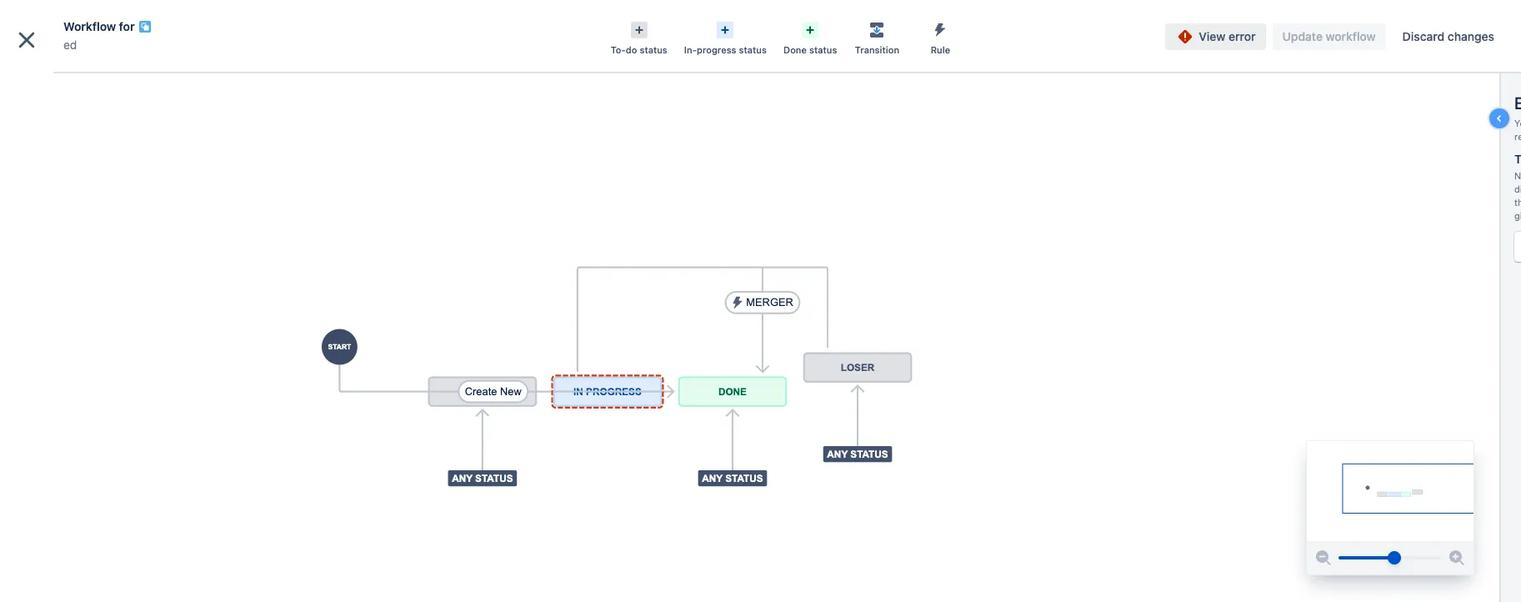 Task type: locate. For each thing, give the bounding box(es) containing it.
banner
[[0, 0, 1522, 47]]

0 horizontal spatial status
[[640, 44, 668, 55]]

status for in-progress status
[[739, 44, 767, 55]]

ed inside "dialog"
[[63, 38, 77, 52]]

done status button
[[775, 17, 846, 57]]

rule button
[[909, 17, 973, 57]]

dialog
[[0, 0, 1522, 602]]

dialog containing workflow for
[[0, 0, 1522, 602]]

2 horizontal spatial status
[[810, 44, 838, 55]]

status right progress
[[739, 44, 767, 55]]

primary element
[[10, 0, 1205, 46]]

workflow
[[63, 19, 116, 33]]

Search field
[[1205, 10, 1372, 36]]

status
[[640, 44, 668, 55], [739, 44, 767, 55], [810, 44, 838, 55]]

ed down workflow
[[63, 38, 77, 52]]

1 status from the left
[[640, 44, 668, 55]]

to-do status
[[611, 44, 668, 55]]

transition
[[855, 44, 900, 55]]

status right done
[[810, 44, 838, 55]]

1 vertical spatial ed
[[50, 73, 64, 87]]

error
[[1229, 29, 1256, 43]]

0 vertical spatial ed
[[63, 38, 77, 52]]

2 status from the left
[[739, 44, 767, 55]]

jira software image
[[43, 13, 155, 33], [43, 13, 155, 33]]

1 horizontal spatial status
[[739, 44, 767, 55]]

discard
[[1403, 29, 1445, 43]]

progress
[[697, 44, 737, 55]]

status right 'do'
[[640, 44, 668, 55]]

changes
[[1448, 29, 1495, 43]]

to-do status button
[[603, 17, 676, 57]]

ed down ed link at top left
[[50, 73, 64, 87]]

3 status from the left
[[810, 44, 838, 55]]

search image
[[1212, 16, 1225, 30]]

ed
[[63, 38, 77, 52], [50, 73, 64, 87]]

group
[[7, 305, 193, 396], [7, 305, 193, 351], [7, 351, 193, 396]]

view
[[1199, 29, 1226, 43]]

workflow for
[[63, 19, 135, 33]]

in-progress status
[[684, 44, 767, 55]]

zoom in image
[[1448, 548, 1468, 568]]



Task type: describe. For each thing, give the bounding box(es) containing it.
in-
[[684, 44, 697, 55]]

discard changes
[[1403, 29, 1495, 43]]

Zoom level range field
[[1339, 541, 1443, 575]]

zoom out image
[[1314, 548, 1334, 568]]

close workflow editor image
[[13, 27, 40, 53]]

transition button
[[846, 17, 909, 57]]

n
[[1515, 170, 1522, 221]]

done
[[784, 44, 807, 55]]

ed link
[[63, 35, 77, 55]]

to-
[[611, 44, 626, 55]]

view error button
[[1166, 23, 1266, 50]]

you're in the workflow viewfinder, use the arrow keys to move it element
[[1308, 441, 1474, 541]]

do
[[626, 44, 637, 55]]

for
[[119, 19, 135, 33]]

rule
[[931, 44, 951, 55]]

view error
[[1199, 29, 1256, 43]]

status for to-do status
[[640, 44, 668, 55]]

in-progress status button
[[676, 17, 775, 57]]

discard changes button
[[1393, 23, 1505, 50]]

done status
[[784, 44, 838, 55]]

yo
[[1515, 118, 1522, 142]]



Task type: vqa. For each thing, say whether or not it's contained in the screenshot.
To-
yes



